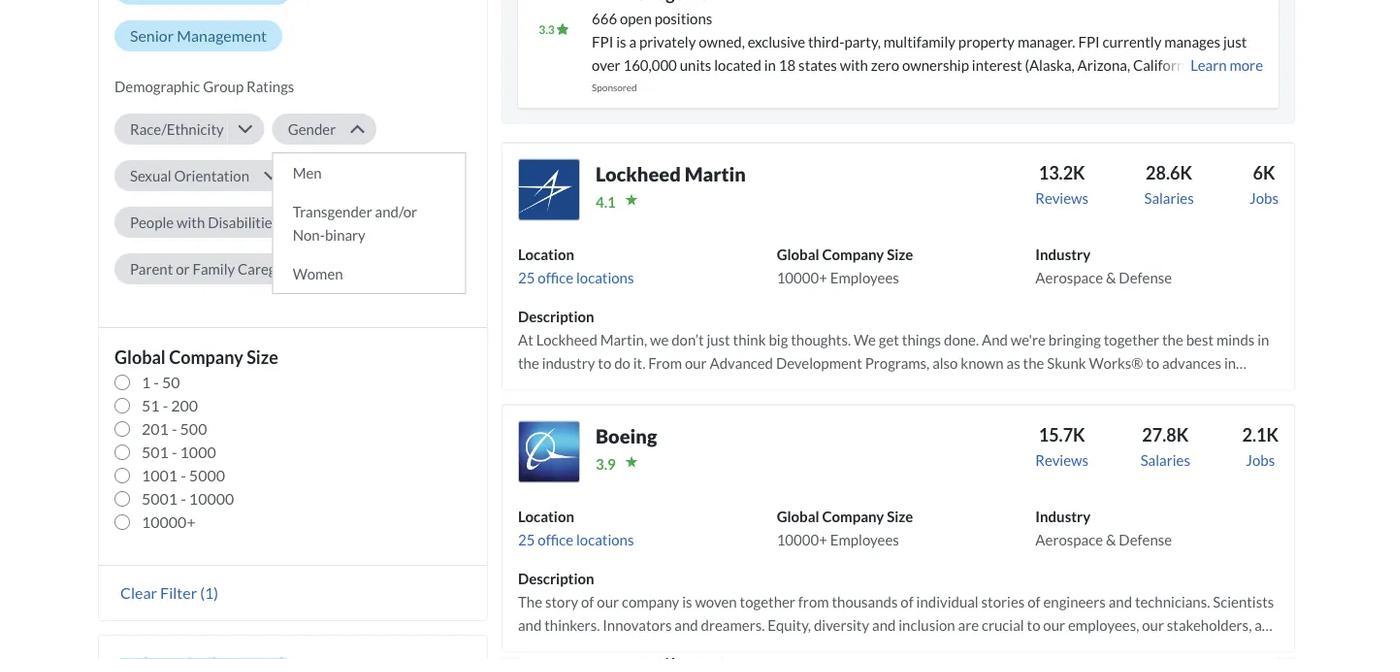Task type: locate. For each thing, give the bounding box(es) containing it.
binary
[[325, 226, 366, 244]]

the up the check
[[1138, 377, 1159, 395]]

parent or family caregiver
[[130, 260, 301, 278]]

office for boeing
[[538, 531, 574, 548]]

1 industry from the top
[[1036, 245, 1091, 263]]

clear
[[120, 583, 157, 602]]

industry
[[1036, 245, 1091, 263], [1036, 507, 1091, 525]]

reviews
[[1036, 189, 1089, 206], [1036, 451, 1089, 469]]

salaries down 27.8k
[[1141, 451, 1191, 469]]

0 vertical spatial lockheed
[[596, 163, 681, 186]]

1 vertical spatial location
[[518, 507, 575, 525]]

we
[[854, 331, 876, 348]]

1 employees from the top
[[831, 269, 900, 286]]

1 global company size 10000+ employees from the top
[[777, 245, 914, 286]]

1 & from the top
[[1106, 269, 1117, 286]]

2 25 office locations link from the top
[[518, 531, 634, 548]]

-
[[154, 373, 159, 392], [163, 396, 168, 415], [172, 419, 177, 438], [172, 443, 177, 461], [181, 466, 186, 485], [181, 489, 186, 508]]

0 vertical spatial salaries
[[1145, 189, 1195, 206]]

2 vertical spatial global
[[777, 507, 820, 525]]

description at lockheed martin, we don't just think big thoughts. we get things done.    and we're bringing together the best minds in the industry to do it.    from our advanced development programs, also known as the skunk works® to advances in renewable energy, we're always adapting, always innovating, and always figuring out ways to meet the needs of the real challenges our customers face.     if you're ready to solve problems that don't have quick answers,  check us out.
[[518, 307, 1270, 418]]

1 locations from the top
[[577, 269, 634, 286]]

industry aerospace & defense
[[1036, 245, 1173, 286], [1036, 507, 1173, 548]]

1 vertical spatial global
[[115, 346, 166, 368]]

25 office locations link down 3.9
[[518, 531, 634, 548]]

we're
[[1011, 331, 1046, 348], [637, 377, 672, 395]]

0 vertical spatial &
[[1106, 269, 1117, 286]]

size for lockheed martin
[[887, 245, 914, 263]]

thoughts.
[[791, 331, 851, 348]]

best
[[1187, 331, 1214, 348]]

group
[[203, 78, 244, 95]]

things
[[903, 331, 942, 348]]

- right 51
[[163, 396, 168, 415]]

- for 51
[[163, 396, 168, 415]]

reviews for lockheed martin
[[1036, 189, 1089, 206]]

global company size 10000+ employees for lockheed martin
[[777, 245, 914, 286]]

jobs for boeing
[[1247, 451, 1276, 469]]

10000+ for boeing
[[777, 531, 828, 548]]

and
[[902, 377, 926, 395]]

location 25 office locations for lockheed martin
[[518, 245, 634, 286]]

location down boeing image
[[518, 507, 575, 525]]

defense
[[1119, 269, 1173, 286], [1119, 531, 1173, 548]]

1 horizontal spatial we're
[[1011, 331, 1046, 348]]

1 vertical spatial 25
[[518, 531, 535, 548]]

customers
[[613, 401, 679, 418]]

industry aerospace & defense down 15.7k reviews
[[1036, 507, 1173, 548]]

1001 - 5000
[[142, 466, 225, 485]]

always
[[675, 377, 718, 395], [783, 377, 826, 395], [928, 377, 972, 395]]

industry down 15.7k reviews
[[1036, 507, 1091, 525]]

1 vertical spatial jobs
[[1247, 451, 1276, 469]]

1 vertical spatial 25 office locations link
[[518, 531, 634, 548]]

25 office locations link
[[518, 269, 634, 286], [518, 531, 634, 548]]

ratings
[[247, 78, 294, 95]]

6k
[[1254, 162, 1276, 183]]

25 office locations link for lockheed martin
[[518, 269, 634, 286]]

1 vertical spatial location 25 office locations
[[518, 507, 634, 548]]

1 industry aerospace & defense from the top
[[1036, 245, 1173, 286]]

reviews down 13.2k on the right of page
[[1036, 189, 1089, 206]]

1 vertical spatial office
[[538, 531, 574, 548]]

1 vertical spatial defense
[[1119, 531, 1173, 548]]

0 vertical spatial reviews
[[1036, 189, 1089, 206]]

2 employees from the top
[[831, 531, 900, 548]]

25 office locations link for boeing
[[518, 531, 634, 548]]

2 defense from the top
[[1119, 531, 1173, 548]]

lockheed up industry
[[536, 331, 598, 348]]

lockheed martin image
[[518, 159, 580, 221]]

1 aerospace from the top
[[1036, 269, 1104, 286]]

lockheed up 4.1
[[596, 163, 681, 186]]

at
[[518, 331, 534, 348]]

development
[[776, 354, 863, 371]]

description
[[518, 307, 595, 325], [518, 570, 595, 587]]

0 vertical spatial company
[[823, 245, 885, 263]]

to left solve
[[809, 401, 823, 418]]

our down energy,
[[588, 401, 610, 418]]

- left 5000
[[181, 466, 186, 485]]

boeing
[[596, 425, 657, 448]]

the
[[1163, 331, 1184, 348], [518, 354, 539, 371], [1138, 377, 1159, 395], [1218, 377, 1239, 395]]

in down minds
[[1225, 354, 1237, 371]]

- right 201
[[172, 419, 177, 438]]

global
[[777, 245, 820, 263], [115, 346, 166, 368], [777, 507, 820, 525]]

locations down 3.9
[[577, 531, 634, 548]]

1 horizontal spatial in
[[1258, 331, 1270, 348]]

location 25 office locations down 4.1
[[518, 245, 634, 286]]

parent
[[130, 260, 173, 278]]

it.
[[634, 354, 646, 371]]

25 up at
[[518, 269, 535, 286]]

location down lockheed martin image
[[518, 245, 575, 263]]

description for description
[[518, 570, 595, 587]]

0 vertical spatial we're
[[1011, 331, 1046, 348]]

location 25 office locations down 3.9
[[518, 507, 634, 548]]

25 office locations link up the martin,
[[518, 269, 634, 286]]

size
[[887, 245, 914, 263], [247, 346, 278, 368], [887, 507, 914, 525]]

salaries for lockheed martin
[[1145, 189, 1195, 206]]

reviews down 15.7k on the right bottom of the page
[[1036, 451, 1089, 469]]

just
[[707, 331, 731, 348]]

boeing image
[[518, 421, 580, 483]]

- for 1001
[[181, 466, 186, 485]]

25 down boeing image
[[518, 531, 535, 548]]

0 vertical spatial our
[[685, 354, 707, 371]]

don't
[[953, 401, 986, 418]]

salaries down "28.6k"
[[1145, 189, 1195, 206]]

management
[[177, 26, 267, 45]]

you're
[[727, 401, 767, 418]]

aerospace up bringing
[[1036, 269, 1104, 286]]

1 reviews from the top
[[1036, 189, 1089, 206]]

minds
[[1217, 331, 1255, 348]]

office for lockheed martin
[[538, 269, 574, 286]]

defense up together
[[1119, 269, 1173, 286]]

1 vertical spatial locations
[[577, 531, 634, 548]]

5001
[[142, 489, 178, 508]]

1 description from the top
[[518, 307, 595, 325]]

we're up as
[[1011, 331, 1046, 348]]

1 vertical spatial global company size 10000+ employees
[[777, 507, 914, 548]]

industry aerospace & defense up together
[[1036, 245, 1173, 286]]

locations up the martin,
[[577, 269, 634, 286]]

office down boeing image
[[538, 531, 574, 548]]

0 horizontal spatial in
[[1225, 354, 1237, 371]]

salaries for boeing
[[1141, 451, 1191, 469]]

1 25 office locations link from the top
[[518, 269, 634, 286]]

1 location from the top
[[518, 245, 575, 263]]

0 vertical spatial jobs
[[1250, 189, 1279, 206]]

10000+
[[777, 269, 828, 286], [142, 512, 196, 531], [777, 531, 828, 548]]

sponsored
[[592, 81, 637, 93]]

1000
[[180, 443, 216, 461]]

2 vertical spatial size
[[887, 507, 914, 525]]

our down the "don't"
[[685, 354, 707, 371]]

company for lockheed martin
[[823, 245, 885, 263]]

2 & from the top
[[1106, 531, 1117, 548]]

1 vertical spatial in
[[1225, 354, 1237, 371]]

demographic
[[115, 78, 200, 95]]

0 vertical spatial 25 office locations link
[[518, 269, 634, 286]]

2 industry aerospace & defense from the top
[[1036, 507, 1173, 548]]

industry aerospace & defense for boeing
[[1036, 507, 1173, 548]]

out.
[[1174, 401, 1199, 418]]

renewable
[[518, 377, 586, 395]]

description inside the description at lockheed martin, we don't just think big thoughts. we get things done.    and we're bringing together the best minds in the industry to do it.    from our advanced development programs, also known as the skunk works® to advances in renewable energy, we're always adapting, always innovating, and always figuring out ways to meet the needs of the real challenges our customers face.     if you're ready to solve problems that don't have quick answers,  check us out.
[[518, 307, 595, 325]]

to down together
[[1147, 354, 1160, 371]]

2 reviews from the top
[[1036, 451, 1089, 469]]

0 vertical spatial 25
[[518, 269, 535, 286]]

- for 201
[[172, 419, 177, 438]]

positions
[[655, 9, 713, 27]]

2 office from the top
[[538, 531, 574, 548]]

advanced
[[710, 354, 774, 371]]

2 global company size 10000+ employees from the top
[[777, 507, 914, 548]]

learn
[[1191, 56, 1227, 74]]

the left best
[[1163, 331, 1184, 348]]

0 vertical spatial description
[[518, 307, 595, 325]]

1 horizontal spatial our
[[685, 354, 707, 371]]

size for boeing
[[887, 507, 914, 525]]

0 vertical spatial industry
[[1036, 245, 1091, 263]]

ready
[[770, 401, 807, 418]]

1 vertical spatial employees
[[831, 531, 900, 548]]

employees
[[831, 269, 900, 286], [831, 531, 900, 548]]

1 vertical spatial industry aerospace & defense
[[1036, 507, 1173, 548]]

0 vertical spatial aerospace
[[1036, 269, 1104, 286]]

0 horizontal spatial our
[[588, 401, 610, 418]]

office
[[538, 269, 574, 286], [538, 531, 574, 548]]

office up industry
[[538, 269, 574, 286]]

industry down 13.2k reviews
[[1036, 245, 1091, 263]]

sexual
[[130, 167, 172, 184]]

- down "1001 - 5000"
[[181, 489, 186, 508]]

in
[[1258, 331, 1270, 348], [1225, 354, 1237, 371]]

0 vertical spatial location 25 office locations
[[518, 245, 634, 286]]

filter
[[160, 583, 197, 602]]

0 vertical spatial global
[[777, 245, 820, 263]]

jobs down 2.1k
[[1247, 451, 1276, 469]]

1 vertical spatial industry
[[1036, 507, 1091, 525]]

1 location 25 office locations from the top
[[518, 245, 634, 286]]

0 vertical spatial global company size 10000+ employees
[[777, 245, 914, 286]]

1 vertical spatial description
[[518, 570, 595, 587]]

2 25 from the top
[[518, 531, 535, 548]]

jobs down 6k at right
[[1250, 189, 1279, 206]]

2 description from the top
[[518, 570, 595, 587]]

25
[[518, 269, 535, 286], [518, 531, 535, 548]]

check
[[1117, 401, 1154, 418]]

salaries
[[1145, 189, 1195, 206], [1141, 451, 1191, 469]]

1 vertical spatial &
[[1106, 531, 1117, 548]]

0 vertical spatial office
[[538, 269, 574, 286]]

1 office from the top
[[538, 269, 574, 286]]

we
[[650, 331, 669, 348]]

jobs inside 2.1k jobs
[[1247, 451, 1276, 469]]

1 vertical spatial aerospace
[[1036, 531, 1104, 548]]

1 vertical spatial our
[[588, 401, 610, 418]]

1 vertical spatial lockheed
[[536, 331, 598, 348]]

25 for lockheed martin
[[518, 269, 535, 286]]

aerospace down 15.7k reviews
[[1036, 531, 1104, 548]]

real
[[1242, 377, 1267, 395]]

0 vertical spatial employees
[[831, 269, 900, 286]]

0 horizontal spatial always
[[675, 377, 718, 395]]

always up the "face."
[[675, 377, 718, 395]]

2.1k jobs
[[1243, 424, 1279, 469]]

0 vertical spatial locations
[[577, 269, 634, 286]]

- right 501 at the left
[[172, 443, 177, 461]]

1 defense from the top
[[1119, 269, 1173, 286]]

defense for boeing
[[1119, 531, 1173, 548]]

always down also
[[928, 377, 972, 395]]

in right minds
[[1258, 331, 1270, 348]]

location 25 office locations for boeing
[[518, 507, 634, 548]]

industry for boeing
[[1036, 507, 1091, 525]]

and/or
[[375, 203, 417, 220]]

0 vertical spatial industry aerospace & defense
[[1036, 245, 1173, 286]]

always down development
[[783, 377, 826, 395]]

2 aerospace from the top
[[1036, 531, 1104, 548]]

also
[[933, 354, 958, 371]]

1 horizontal spatial always
[[783, 377, 826, 395]]

501 - 1000
[[142, 443, 216, 461]]

- right 1
[[154, 373, 159, 392]]

2 locations from the top
[[577, 531, 634, 548]]

we're up customers
[[637, 377, 672, 395]]

2 vertical spatial company
[[823, 507, 885, 525]]

of
[[1202, 377, 1215, 395]]

2 location 25 office locations from the top
[[518, 507, 634, 548]]

1 25 from the top
[[518, 269, 535, 286]]

0 vertical spatial size
[[887, 245, 914, 263]]

0 vertical spatial defense
[[1119, 269, 1173, 286]]

0 vertical spatial location
[[518, 245, 575, 263]]

1 always from the left
[[675, 377, 718, 395]]

2 industry from the top
[[1036, 507, 1091, 525]]

defense down "27.8k salaries"
[[1119, 531, 1173, 548]]

aerospace for lockheed martin
[[1036, 269, 1104, 286]]

5001 - 10000
[[142, 489, 234, 508]]

50
[[162, 373, 180, 392]]

13.2k reviews
[[1036, 162, 1089, 206]]

0 vertical spatial in
[[1258, 331, 1270, 348]]

10000
[[189, 489, 234, 508]]

1 vertical spatial reviews
[[1036, 451, 1089, 469]]

2 horizontal spatial always
[[928, 377, 972, 395]]

2 location from the top
[[518, 507, 575, 525]]

innovating,
[[829, 377, 899, 395]]

1 vertical spatial salaries
[[1141, 451, 1191, 469]]

1 vertical spatial we're
[[637, 377, 672, 395]]



Task type: describe. For each thing, give the bounding box(es) containing it.
open
[[620, 9, 652, 27]]

the right of
[[1218, 377, 1239, 395]]

1 - 50
[[142, 373, 180, 392]]

disabilities
[[208, 213, 279, 231]]

501
[[142, 443, 169, 461]]

201
[[142, 419, 169, 438]]

face.
[[682, 401, 712, 418]]

2.1k
[[1243, 424, 1279, 445]]

3.9
[[596, 455, 616, 472]]

needs
[[1162, 377, 1199, 395]]

3.3
[[539, 23, 555, 37]]

0 horizontal spatial we're
[[637, 377, 672, 395]]

- for 5001
[[181, 489, 186, 508]]

people
[[130, 213, 174, 231]]

don't
[[672, 331, 704, 348]]

senior management
[[130, 26, 267, 45]]

51
[[142, 396, 160, 415]]

senior
[[130, 26, 174, 45]]

demographic group ratings
[[115, 78, 294, 95]]

the down at
[[518, 354, 539, 371]]

that
[[924, 401, 950, 418]]

or
[[176, 260, 190, 278]]

done.
[[944, 331, 979, 348]]

transgender and/or non-binary
[[293, 203, 417, 244]]

more
[[1230, 56, 1264, 74]]

solve
[[826, 401, 859, 418]]

global for lockheed martin
[[777, 245, 820, 263]]

1001
[[142, 466, 178, 485]]

location for lockheed martin
[[518, 245, 575, 263]]

lockheed inside the description at lockheed martin, we don't just think big thoughts. we get things done.    and we're bringing together the best minds in the industry to do it.    from our advanced development programs, also known as the skunk works® to advances in renewable energy, we're always adapting, always innovating, and always figuring out ways to meet the needs of the real challenges our customers face.     if you're ready to solve problems that don't have quick answers,  check us out.
[[536, 331, 598, 348]]

locations for boeing
[[577, 531, 634, 548]]

family
[[193, 260, 235, 278]]

industry aerospace & defense for lockheed martin
[[1036, 245, 1173, 286]]

- for 501
[[172, 443, 177, 461]]

1 vertical spatial company
[[169, 346, 243, 368]]

martin,
[[601, 331, 647, 348]]

senior management button
[[115, 20, 283, 51]]

women
[[293, 265, 343, 282]]

201 - 500
[[142, 419, 207, 438]]

if
[[715, 401, 724, 418]]

meet
[[1102, 377, 1135, 395]]

have
[[989, 401, 1019, 418]]

& for lockheed martin
[[1106, 269, 1117, 286]]

666 open positions
[[592, 9, 713, 27]]

challenges
[[518, 401, 585, 418]]

learn more link
[[1188, 53, 1264, 82]]

location for boeing
[[518, 507, 575, 525]]

clear filter (1) button
[[115, 582, 224, 603]]

28.6k salaries
[[1145, 162, 1195, 206]]

200
[[171, 396, 198, 415]]

51 - 200
[[142, 396, 198, 415]]

big
[[769, 331, 788, 348]]

industry for lockheed martin
[[1036, 245, 1091, 263]]

and
[[982, 331, 1008, 348]]

problems
[[862, 401, 921, 418]]

global company size
[[115, 346, 278, 368]]

answers,
[[1059, 401, 1115, 418]]

27.8k
[[1143, 424, 1189, 445]]

jobs for lockheed martin
[[1250, 189, 1279, 206]]

25 for boeing
[[518, 531, 535, 548]]

4.1
[[596, 193, 616, 210]]

do
[[615, 354, 631, 371]]

2 always from the left
[[783, 377, 826, 395]]

aerospace for boeing
[[1036, 531, 1104, 548]]

learn more sponsored
[[592, 56, 1264, 93]]

clear filter (1)
[[120, 583, 218, 602]]

gender
[[288, 120, 336, 138]]

15.7k reviews
[[1036, 424, 1089, 469]]

adapting,
[[721, 377, 780, 395]]

company for boeing
[[823, 507, 885, 525]]

5000
[[189, 466, 225, 485]]

1 vertical spatial size
[[247, 346, 278, 368]]

28.6k
[[1146, 162, 1193, 183]]

transgender
[[293, 203, 372, 220]]

description for description at lockheed martin, we don't just think big thoughts. we get things done.    and we're bringing together the best minds in the industry to do it.    from our advanced development programs, also known as the skunk works® to advances in renewable energy, we're always adapting, always innovating, and always figuring out ways to meet the needs of the real challenges our customers face.     if you're ready to solve problems that don't have quick answers,  check us out.
[[518, 307, 595, 325]]

15.7k
[[1039, 424, 1086, 445]]

global for boeing
[[777, 507, 820, 525]]

get
[[879, 331, 900, 348]]

reviews for boeing
[[1036, 451, 1089, 469]]

3 always from the left
[[928, 377, 972, 395]]

locations for lockheed martin
[[577, 269, 634, 286]]

27.8k salaries
[[1141, 424, 1191, 469]]

employees for lockheed martin
[[831, 269, 900, 286]]

figuring
[[974, 377, 1024, 395]]

- for 1
[[154, 373, 159, 392]]

us
[[1157, 401, 1172, 418]]

advances
[[1163, 354, 1222, 371]]

quick
[[1022, 401, 1056, 418]]

employees for boeing
[[831, 531, 900, 548]]

10000+ for lockheed martin
[[777, 269, 828, 286]]

race/ethnicity
[[130, 120, 224, 138]]

666
[[592, 9, 617, 27]]

13.2k
[[1039, 162, 1086, 183]]

ways
[[1051, 377, 1083, 395]]

to up answers,
[[1086, 377, 1099, 395]]

defense for lockheed martin
[[1119, 269, 1173, 286]]

500
[[180, 419, 207, 438]]

global company size 10000+ employees for boeing
[[777, 507, 914, 548]]

sexual orientation
[[130, 167, 249, 184]]

programs,
[[865, 354, 930, 371]]

works®
[[1090, 354, 1144, 371]]

& for boeing
[[1106, 531, 1117, 548]]

6k jobs
[[1250, 162, 1279, 206]]

1
[[142, 373, 151, 392]]

people with disabilities
[[130, 213, 279, 231]]

martin
[[685, 163, 746, 186]]

to left do at the bottom of page
[[598, 354, 612, 371]]



Task type: vqa. For each thing, say whether or not it's contained in the screenshot.


